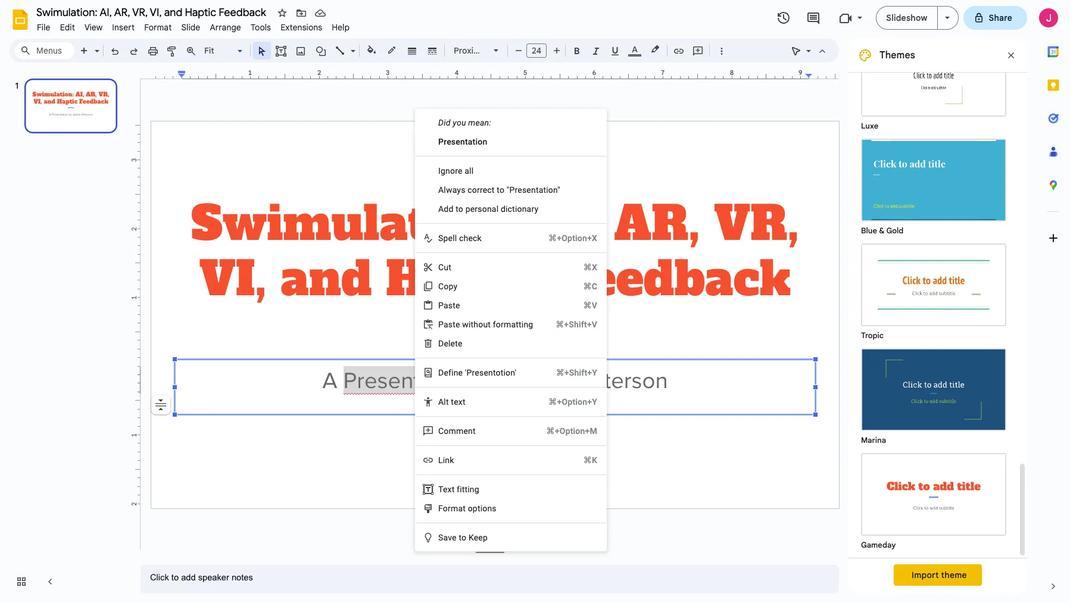 Task type: describe. For each thing, give the bounding box(es) containing it.
font list. proxima nova selected. option
[[454, 42, 508, 59]]

keep
[[469, 533, 488, 543]]

new slide with layout image
[[92, 43, 99, 47]]

⌘v
[[584, 301, 598, 310]]

Zoom field
[[201, 42, 248, 60]]

tools menu item
[[246, 20, 276, 35]]

Font size text field
[[527, 43, 546, 58]]

'presentotion'
[[465, 368, 517, 378]]

options
[[468, 504, 497, 514]]

border dash option
[[426, 42, 439, 59]]

fill color: transparent image
[[365, 42, 379, 58]]

edit
[[60, 22, 75, 33]]

⌘+shift+y element
[[542, 367, 598, 379]]

dictionary
[[501, 204, 539, 214]]

paste for paste without formatting
[[438, 320, 460, 329]]

file menu item
[[32, 20, 55, 35]]

all
[[465, 166, 474, 176]]

format for format options
[[438, 504, 466, 514]]

Marina radio
[[855, 343, 1013, 447]]

Gameday radio
[[855, 447, 1013, 552]]

left margin image
[[152, 70, 185, 79]]

extensions menu item
[[276, 20, 327, 35]]

shape image
[[314, 42, 328, 59]]

⌘+option+x element
[[534, 232, 598, 244]]

⌘+option+m element
[[532, 425, 598, 437]]

⌘+shift+y
[[556, 368, 598, 378]]

select line image
[[348, 43, 356, 47]]

blue
[[861, 226, 877, 236]]

Zoom text field
[[203, 42, 236, 59]]

text
[[438, 485, 455, 494]]

save
[[438, 533, 457, 543]]

⌘k element
[[569, 455, 598, 466]]

copy
[[438, 282, 458, 291]]

did
[[438, 118, 451, 127]]

⌘x
[[584, 263, 598, 272]]

presentation options image
[[945, 17, 950, 19]]

to for personal
[[456, 204, 464, 214]]

view
[[85, 22, 103, 33]]

Blue & Gold radio
[[855, 133, 1013, 238]]

navigation inside 'themes' 'application'
[[0, 67, 131, 603]]

marina
[[861, 435, 887, 446]]

define 'presentotion'
[[438, 368, 517, 378]]

view menu item
[[80, 20, 107, 35]]

Star checkbox
[[274, 5, 291, 21]]

"presentation"
[[507, 185, 561, 195]]

highlight color image
[[649, 42, 662, 57]]

shrink text on overflow image
[[153, 397, 169, 413]]

paste without formatting
[[438, 320, 533, 329]]

gold
[[887, 226, 904, 236]]

⌘v element
[[569, 300, 598, 312]]

format options
[[438, 504, 497, 514]]

menu inside 'themes' 'application'
[[415, 109, 607, 603]]

&
[[879, 226, 885, 236]]

insert image image
[[294, 42, 308, 59]]

⌘c element
[[569, 281, 598, 293]]

save to keep
[[438, 533, 488, 543]]

nova
[[488, 45, 508, 56]]

tools
[[251, 22, 271, 33]]

spell check
[[438, 234, 482, 243]]

text fitting
[[438, 485, 479, 494]]

import theme button
[[894, 565, 982, 586]]

add
[[438, 204, 454, 214]]

correct
[[468, 185, 495, 195]]

slide
[[181, 22, 200, 33]]

cut
[[438, 263, 452, 272]]

ignore all
[[438, 166, 474, 176]]

paste for paste
[[438, 301, 460, 310]]

themes section
[[849, 0, 1028, 594]]

⌘+shift+v
[[556, 320, 598, 329]]

slide menu item
[[177, 20, 205, 35]]

0 vertical spatial to
[[497, 185, 505, 195]]

formatting
[[493, 320, 533, 329]]

⌘+shift+v element
[[542, 319, 598, 331]]

border color: transparent image
[[385, 42, 399, 58]]

format for format
[[144, 22, 172, 33]]

import
[[912, 570, 939, 581]]

proxima
[[454, 45, 486, 56]]

always
[[438, 185, 466, 195]]

themes application
[[0, 0, 1071, 603]]



Task type: vqa. For each thing, say whether or not it's contained in the screenshot.


Task type: locate. For each thing, give the bounding box(es) containing it.
⌘x element
[[569, 262, 598, 273]]

to for keep
[[459, 533, 467, 543]]

you
[[453, 118, 466, 127]]

check
[[459, 234, 482, 243]]

insert menu item
[[107, 20, 140, 35]]

help menu item
[[327, 20, 355, 35]]

presentation
[[438, 137, 488, 147]]

tab list inside "menu bar" banner
[[1037, 35, 1071, 570]]

menu bar containing file
[[32, 15, 355, 35]]

proxima nova
[[454, 45, 508, 56]]

option group containing luxe
[[849, 0, 1018, 558]]

option group inside themes section
[[849, 0, 1018, 558]]

1 horizontal spatial format
[[438, 504, 466, 514]]

ignore
[[438, 166, 463, 176]]

menu bar inside "menu bar" banner
[[32, 15, 355, 35]]

share button
[[964, 6, 1028, 30]]

link
[[438, 456, 454, 465]]

insert
[[112, 22, 135, 33]]

always correct to "presentation"
[[438, 185, 561, 195]]

did you mean:
[[438, 118, 491, 127]]

format
[[144, 22, 172, 33], [438, 504, 466, 514]]

2 paste from the top
[[438, 320, 460, 329]]

luxe
[[861, 121, 879, 131]]

menu
[[415, 109, 607, 603]]

⌘+option+y element
[[535, 396, 598, 408]]

help
[[332, 22, 350, 33]]

⌘k
[[584, 456, 598, 465]]

without
[[462, 320, 491, 329]]

format menu item
[[140, 20, 177, 35]]

1 vertical spatial format
[[438, 504, 466, 514]]

mean:
[[468, 118, 491, 127]]

Rename text field
[[32, 5, 273, 19]]

2 vertical spatial to
[[459, 533, 467, 543]]

0 vertical spatial format
[[144, 22, 172, 33]]

Menus field
[[15, 42, 74, 59]]

add to personal dictionary
[[438, 204, 539, 214]]

extensions
[[281, 22, 322, 33]]

border weight option
[[405, 42, 419, 59]]

format down text
[[438, 504, 466, 514]]

to right save
[[459, 533, 467, 543]]

navigation
[[0, 67, 131, 603]]

⌘+option+x
[[549, 234, 598, 243]]

arrange menu item
[[205, 20, 246, 35]]

text color image
[[629, 42, 642, 57]]

paste up delete
[[438, 320, 460, 329]]

0 vertical spatial paste
[[438, 301, 460, 310]]

1 vertical spatial to
[[456, 204, 464, 214]]

format down rename text box
[[144, 22, 172, 33]]

spell
[[438, 234, 457, 243]]

menu containing did you mean:
[[415, 109, 607, 603]]

1 paste from the top
[[438, 301, 460, 310]]

file
[[37, 22, 50, 33]]

to
[[497, 185, 505, 195], [456, 204, 464, 214], [459, 533, 467, 543]]

arrange
[[210, 22, 241, 33]]

themes
[[880, 49, 916, 61]]

Luxe radio
[[855, 28, 1013, 133]]

1 vertical spatial paste
[[438, 320, 460, 329]]

Font size field
[[527, 43, 552, 61]]

right margin image
[[806, 70, 839, 79]]

fitting
[[457, 485, 479, 494]]

to right add
[[456, 204, 464, 214]]

option group
[[849, 0, 1018, 558]]

format inside menu item
[[144, 22, 172, 33]]

paste down copy
[[438, 301, 460, 310]]

gameday
[[861, 540, 896, 550]]

alt text
[[438, 397, 466, 407]]

option inside 'themes' 'application'
[[151, 396, 170, 415]]

import theme
[[912, 570, 967, 581]]

slideshow button
[[877, 6, 938, 30]]

theme
[[942, 570, 967, 581]]

text
[[451, 397, 466, 407]]

main toolbar
[[74, 0, 731, 462]]

menu bar
[[32, 15, 355, 35]]

option
[[151, 396, 170, 415]]

comment
[[438, 427, 476, 436]]

slideshow
[[887, 13, 928, 23]]

⌘c
[[584, 282, 598, 291]]

mode and view toolbar
[[787, 39, 832, 63]]

menu bar banner
[[0, 0, 1071, 603]]

share
[[989, 13, 1013, 23]]

⌘+option+m
[[547, 427, 598, 436]]

paste
[[438, 301, 460, 310], [438, 320, 460, 329]]

⌘+option+y
[[549, 397, 598, 407]]

to right correct
[[497, 185, 505, 195]]

tab list
[[1037, 35, 1071, 570]]

tropic
[[861, 331, 884, 341]]

edit menu item
[[55, 20, 80, 35]]

alt
[[438, 397, 449, 407]]

define
[[438, 368, 463, 378]]

0 horizontal spatial format
[[144, 22, 172, 33]]

blue & gold
[[861, 226, 904, 236]]

Tropic radio
[[855, 238, 1013, 343]]

personal
[[466, 204, 499, 214]]

delete
[[438, 339, 463, 349]]



